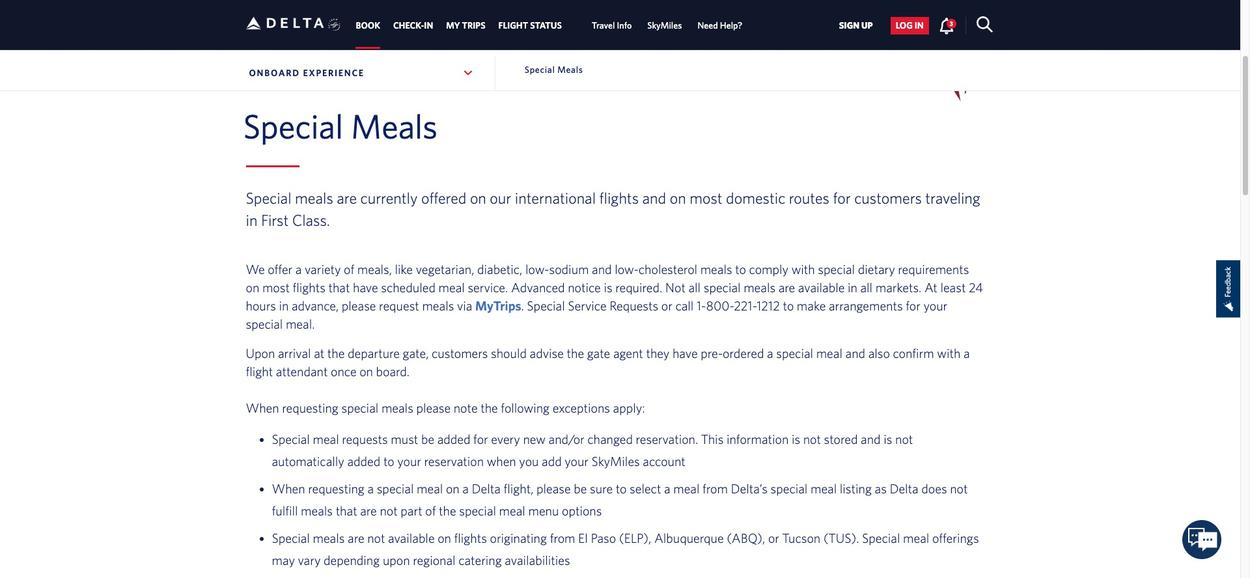 Task type: describe. For each thing, give the bounding box(es) containing it.
trips
[[462, 20, 486, 31]]

is inside we offer a variety of meals, like vegetarian, diabetic, low-sodium and low-cholesterol meals to comply with special dietary requirements on most flights that have scheduled meal service. advanced notice is required. not all special meals are available in all markets. at least 24 hours in advance, please request meals via
[[604, 280, 613, 295]]

and/or
[[549, 432, 585, 447]]

be inside when requesting a special meal on a delta flight, please be sure to select a meal from delta's special meal listing as delta does not fulfill meals that are not part of the special meal menu options
[[574, 482, 587, 497]]

special meals main content
[[0, 106, 1241, 578]]

special inside special meals are currently offered on our international flights and on most domestic routes for customers traveling in first class.
[[246, 189, 291, 207]]

special inside special meal requests must be added for every new and/or changed reservation. this information is not stored and is not automatically added to your reservation when you add your skymiles account
[[272, 432, 310, 447]]

when
[[487, 454, 516, 469]]

a down the reservation
[[463, 482, 469, 497]]

a down "requests"
[[368, 482, 374, 497]]

required.
[[616, 280, 663, 295]]

once
[[331, 364, 357, 379]]

onboard
[[249, 68, 300, 78]]

flights inside we offer a variety of meals, like vegetarian, diabetic, low-sodium and low-cholesterol meals to comply with special dietary requirements on most flights that have scheduled meal service. advanced notice is required. not all special meals are available in all markets. at least 24 hours in advance, please request meals via
[[293, 280, 326, 295]]

departure
[[348, 346, 400, 361]]

sodium
[[549, 262, 589, 277]]

and inside special meal requests must be added for every new and/or changed reservation. this information is not stored and is not automatically added to your reservation when you add your skymiles account
[[861, 432, 881, 447]]

special up "requests"
[[342, 401, 379, 416]]

meal inside upon arrival at the departure gate, customers should advise the gate agent they have pre-ordered a special meal and also confirm with a flight attendant once on board.
[[816, 346, 843, 361]]

meals inside when requesting a special meal on a delta flight, please be sure to select a meal from delta's special meal listing as delta does not fulfill meals that are not part of the special meal menu options
[[301, 504, 333, 519]]

special inside upon arrival at the departure gate, customers should advise the gate agent they have pre-ordered a special meal and also confirm with a flight attendant once on board.
[[776, 346, 813, 361]]

most inside special meals are currently offered on our international flights and on most domestic routes for customers traveling in first class.
[[690, 189, 723, 207]]

sign up link
[[834, 17, 878, 34]]

in inside special meals are currently offered on our international flights and on most domestic routes for customers traveling in first class.
[[246, 211, 258, 230]]

0 vertical spatial special meals
[[525, 64, 583, 75]]

requests
[[610, 299, 659, 314]]

vary
[[298, 553, 321, 568]]

meal inside special meal requests must be added for every new and/or changed reservation. this information is not stored and is not automatically added to your reservation when you add your skymiles account
[[313, 432, 339, 447]]

. special service requests or call 1-800-221-1212 to make arrangements for your special meal.
[[246, 299, 948, 332]]

in inside log in "button"
[[915, 20, 924, 31]]

1 horizontal spatial is
[[792, 432, 800, 447]]

upon
[[246, 346, 275, 361]]

vegetarian,
[[416, 262, 474, 277]]

should
[[491, 346, 527, 361]]

please inside we offer a variety of meals, like vegetarian, diabetic, low-sodium and low-cholesterol meals to comply with special dietary requirements on most flights that have scheduled meal service. advanced notice is required. not all special meals are available in all markets. at least 24 hours in advance, please request meals via
[[342, 299, 376, 314]]

variety
[[305, 262, 341, 277]]

gate
[[587, 346, 610, 361]]

like
[[395, 262, 413, 277]]

3
[[950, 19, 953, 27]]

service.
[[468, 280, 508, 295]]

confirm
[[893, 346, 934, 361]]

special up the 800-
[[704, 280, 741, 295]]

a right select
[[664, 482, 671, 497]]

sign
[[839, 20, 860, 31]]

fulfill
[[272, 504, 298, 519]]

special right (tus).
[[862, 531, 900, 546]]

special up originating
[[459, 504, 496, 519]]

when for when requesting a special meal on a delta flight, please be sure to select a meal from delta's special meal listing as delta does not fulfill meals that are not part of the special meal menu options
[[272, 482, 305, 497]]

paso
[[591, 531, 616, 546]]

status
[[530, 20, 562, 31]]

on inside when requesting a special meal on a delta flight, please be sure to select a meal from delta's special meal listing as delta does not fulfill meals that are not part of the special meal menu options
[[446, 482, 460, 497]]

routes
[[789, 189, 830, 207]]

meal left 'listing'
[[811, 482, 837, 497]]

this
[[701, 432, 724, 447]]

that inside when requesting a special meal on a delta flight, please be sure to select a meal from delta's special meal listing as delta does not fulfill meals that are not part of the special meal menu options
[[336, 504, 357, 519]]

dietary
[[858, 262, 895, 277]]

special right delta's
[[771, 482, 808, 497]]

flights inside 'special meals are not available on flights originating from el paso (elp), albuquerque (abq), or tucson (tus). special meal offerings may vary depending upon regional catering availabilities'
[[454, 531, 487, 546]]

exceptions
[[553, 401, 610, 416]]

a right ordered
[[767, 346, 773, 361]]

(elp),
[[619, 531, 651, 546]]

notice
[[568, 280, 601, 295]]

you
[[519, 454, 539, 469]]

stored
[[824, 432, 858, 447]]

to inside special meal requests must be added for every new and/or changed reservation. this information is not stored and is not automatically added to your reservation when you add your skymiles account
[[384, 454, 394, 469]]

at
[[314, 346, 324, 361]]

special up 'may'
[[272, 531, 310, 546]]

skymiles link
[[648, 14, 682, 37]]

800-
[[706, 299, 734, 314]]

automatically
[[272, 454, 344, 469]]

are inside 'special meals are not available on flights originating from el paso (elp), albuquerque (abq), or tucson (tus). special meal offerings may vary depending upon regional catering availabilities'
[[348, 531, 364, 546]]

request
[[379, 299, 419, 314]]

to inside . special service requests or call 1-800-221-1212 to make arrangements for your special meal.
[[783, 299, 794, 314]]

help?
[[720, 20, 743, 31]]

on inside upon arrival at the departure gate, customers should advise the gate agent they have pre-ordered a special meal and also confirm with a flight attendant once on board.
[[360, 364, 373, 379]]

0 vertical spatial added
[[437, 432, 471, 447]]

arrival
[[278, 346, 311, 361]]

meals inside 'special meals are not available on flights originating from el paso (elp), albuquerque (abq), or tucson (tus). special meal offerings may vary depending upon regional catering availabilities'
[[313, 531, 345, 546]]

are inside special meals are currently offered on our international flights and on most domestic routes for customers traveling in first class.
[[337, 189, 357, 207]]

call
[[676, 299, 694, 314]]

pre-
[[701, 346, 723, 361]]

skyteam image
[[328, 4, 341, 45]]

advise
[[530, 346, 564, 361]]

available inside 'special meals are not available on flights originating from el paso (elp), albuquerque (abq), or tucson (tus). special meal offerings may vary depending upon regional catering availabilities'
[[388, 531, 435, 546]]

not inside 'special meals are not available on flights originating from el paso (elp), albuquerque (abq), or tucson (tus). special meal offerings may vary depending upon regional catering availabilities'
[[367, 531, 385, 546]]

ordered
[[723, 346, 764, 361]]

albuquerque
[[654, 531, 724, 546]]

markets.
[[876, 280, 922, 295]]

special meal requests must be added for every new and/or changed reservation. this information is not stored and is not automatically added to your reservation when you add your skymiles account
[[272, 432, 913, 469]]

my trips
[[446, 20, 486, 31]]

special inside . special service requests or call 1-800-221-1212 to make arrangements for your special meal.
[[527, 299, 565, 314]]

menu
[[528, 504, 559, 519]]

0 vertical spatial skymiles
[[648, 20, 682, 31]]

least
[[941, 280, 966, 295]]

advanced
[[511, 280, 565, 295]]

regional
[[413, 553, 456, 568]]

originating
[[490, 531, 547, 546]]

to inside when requesting a special meal on a delta flight, please be sure to select a meal from delta's special meal listing as delta does not fulfill meals that are not part of the special meal menu options
[[616, 482, 627, 497]]

available inside we offer a variety of meals, like vegetarian, diabetic, low-sodium and low-cholesterol meals to comply with special dietary requirements on most flights that have scheduled meal service. advanced notice is required. not all special meals are available in all markets. at least 24 hours in advance, please request meals via
[[798, 280, 845, 295]]

for inside . special service requests or call 1-800-221-1212 to make arrangements for your special meal.
[[906, 299, 921, 314]]

tucson
[[782, 531, 821, 546]]

are inside when requesting a special meal on a delta flight, please be sure to select a meal from delta's special meal listing as delta does not fulfill meals that are not part of the special meal menu options
[[360, 504, 377, 519]]

check-
[[393, 20, 424, 31]]

meals left via
[[422, 299, 454, 314]]

meal up the part
[[417, 482, 443, 497]]

the left gate
[[567, 346, 584, 361]]

on inside we offer a variety of meals, like vegetarian, diabetic, low-sodium and low-cholesterol meals to comply with special dietary requirements on most flights that have scheduled meal service. advanced notice is required. not all special meals are available in all markets. at least 24 hours in advance, please request meals via
[[246, 280, 259, 295]]

upon arrival at the departure gate, customers should advise the gate agent they have pre-ordered a special meal and also confirm with a flight attendant once on board.
[[246, 346, 970, 379]]

in
[[424, 20, 433, 31]]

advance,
[[292, 299, 339, 314]]

listing
[[840, 482, 872, 497]]

travel info
[[592, 20, 632, 31]]

when requesting special meals please note the following exceptions apply:
[[246, 401, 645, 416]]

(abq),
[[727, 531, 765, 546]]

in right hours
[[279, 299, 289, 314]]

service
[[568, 299, 607, 314]]

1 delta from the left
[[472, 482, 501, 497]]

traveling
[[926, 189, 981, 207]]

3 link
[[939, 17, 957, 34]]

domestic
[[726, 189, 786, 207]]

2 horizontal spatial is
[[884, 432, 893, 447]]

depending
[[324, 553, 380, 568]]

onboard experience
[[249, 68, 365, 78]]

requirements
[[898, 262, 969, 277]]

not right stored
[[896, 432, 913, 447]]

on inside 'special meals are not available on flights originating from el paso (elp), albuquerque (abq), or tucson (tus). special meal offerings may vary depending upon regional catering availabilities'
[[438, 531, 451, 546]]

with inside we offer a variety of meals, like vegetarian, diabetic, low-sodium and low-cholesterol meals to comply with special dietary requirements on most flights that have scheduled meal service. advanced notice is required. not all special meals are available in all markets. at least 24 hours in advance, please request meals via
[[792, 262, 815, 277]]



Task type: locate. For each thing, give the bounding box(es) containing it.
0 vertical spatial from
[[703, 482, 728, 497]]

from inside when requesting a special meal on a delta flight, please be sure to select a meal from delta's special meal listing as delta does not fulfill meals that are not part of the special meal menu options
[[703, 482, 728, 497]]

we
[[246, 262, 265, 277]]

meals,
[[357, 262, 392, 277]]

1 horizontal spatial be
[[574, 482, 587, 497]]

the inside when requesting a special meal on a delta flight, please be sure to select a meal from delta's special meal listing as delta does not fulfill meals that are not part of the special meal menu options
[[439, 504, 456, 519]]

special meals are not available on flights originating from el paso (elp), albuquerque (abq), or tucson (tus). special meal offerings may vary depending upon regional catering availabilities
[[272, 531, 979, 568]]

with right confirm
[[937, 346, 961, 361]]

0 horizontal spatial is
[[604, 280, 613, 295]]

have inside upon arrival at the departure gate, customers should advise the gate agent they have pre-ordered a special meal and also confirm with a flight attendant once on board.
[[673, 346, 698, 361]]

1 vertical spatial with
[[937, 346, 961, 361]]

all right not
[[689, 280, 701, 295]]

added down "requests"
[[347, 454, 381, 469]]

1 horizontal spatial from
[[703, 482, 728, 497]]

from
[[703, 482, 728, 497], [550, 531, 575, 546]]

1 vertical spatial have
[[673, 346, 698, 361]]

currently
[[360, 189, 418, 207]]

or left call
[[662, 299, 673, 314]]

meals inside special meals are currently offered on our international flights and on most domestic routes for customers traveling in first class.
[[295, 189, 333, 207]]

0 horizontal spatial please
[[342, 299, 376, 314]]

meals down onboard experience dropdown button
[[351, 106, 438, 145]]

the right the part
[[439, 504, 456, 519]]

the right note
[[481, 401, 498, 416]]

1 vertical spatial for
[[906, 299, 921, 314]]

not right does
[[950, 482, 968, 497]]

your inside . special service requests or call 1-800-221-1212 to make arrangements for your special meal.
[[924, 299, 948, 314]]

may
[[272, 553, 295, 568]]

upon
[[383, 553, 410, 568]]

1 horizontal spatial all
[[861, 280, 873, 295]]

0 horizontal spatial for
[[474, 432, 488, 447]]

2 horizontal spatial flights
[[600, 189, 639, 207]]

delta's
[[731, 482, 768, 497]]

in right the log
[[915, 20, 924, 31]]

of inside when requesting a special meal on a delta flight, please be sure to select a meal from delta's special meal listing as delta does not fulfill meals that are not part of the special meal menu options
[[425, 504, 436, 519]]

when down flight
[[246, 401, 279, 416]]

0 vertical spatial of
[[344, 262, 354, 277]]

tab list
[[349, 0, 750, 49]]

agent
[[613, 346, 643, 361]]

requesting for a
[[308, 482, 365, 497]]

onboard experience button
[[246, 57, 477, 89]]

not left stored
[[803, 432, 821, 447]]

that down variety
[[329, 280, 350, 295]]

following
[[501, 401, 550, 416]]

with
[[792, 262, 815, 277], [937, 346, 961, 361]]

1 horizontal spatial for
[[833, 189, 851, 207]]

1 horizontal spatial with
[[937, 346, 961, 361]]

attendant
[[276, 364, 328, 379]]

0 vertical spatial with
[[792, 262, 815, 277]]

every
[[491, 432, 520, 447]]

1 vertical spatial be
[[574, 482, 587, 497]]

0 horizontal spatial most
[[262, 280, 290, 295]]

with inside upon arrival at the departure gate, customers should advise the gate agent they have pre-ordered a special meal and also confirm with a flight attendant once on board.
[[937, 346, 961, 361]]

special down onboard experience
[[243, 106, 343, 145]]

0 horizontal spatial of
[[344, 262, 354, 277]]

0 horizontal spatial all
[[689, 280, 701, 295]]

1 horizontal spatial available
[[798, 280, 845, 295]]

be right must
[[421, 432, 434, 447]]

1 vertical spatial that
[[336, 504, 357, 519]]

flight status link
[[499, 14, 562, 37]]

special inside . special service requests or call 1-800-221-1212 to make arrangements for your special meal.
[[246, 317, 283, 332]]

changed
[[588, 432, 633, 447]]

flights
[[600, 189, 639, 207], [293, 280, 326, 295], [454, 531, 487, 546]]

1 horizontal spatial flights
[[454, 531, 487, 546]]

most left domestic
[[690, 189, 723, 207]]

our
[[490, 189, 511, 207]]

221-
[[734, 299, 757, 314]]

1 horizontal spatial skymiles
[[648, 20, 682, 31]]

comply
[[749, 262, 789, 277]]

we offer a variety of meals, like vegetarian, diabetic, low-sodium and low-cholesterol meals to comply with special dietary requirements on most flights that have scheduled meal service. advanced notice is required. not all special meals are available in all markets. at least 24 hours in advance, please request meals via
[[246, 262, 983, 314]]

experience
[[303, 68, 365, 78]]

flight,
[[504, 482, 534, 497]]

scheduled
[[381, 280, 436, 295]]

or left tucson
[[768, 531, 780, 546]]

meal up automatically
[[313, 432, 339, 447]]

info
[[617, 20, 632, 31]]

1 horizontal spatial please
[[416, 401, 451, 416]]

1 low- from the left
[[526, 262, 549, 277]]

are
[[337, 189, 357, 207], [779, 280, 795, 295], [360, 504, 377, 519], [348, 531, 364, 546]]

special
[[525, 64, 555, 75], [243, 106, 343, 145], [246, 189, 291, 207], [527, 299, 565, 314], [272, 432, 310, 447], [272, 531, 310, 546], [862, 531, 900, 546]]

1 vertical spatial customers
[[432, 346, 488, 361]]

in
[[915, 20, 924, 31], [246, 211, 258, 230], [848, 280, 858, 295], [279, 299, 289, 314]]

or inside . special service requests or call 1-800-221-1212 to make arrangements for your special meal.
[[662, 299, 673, 314]]

0 vertical spatial customers
[[855, 189, 922, 207]]

that up "depending"
[[336, 504, 357, 519]]

2 delta from the left
[[890, 482, 919, 497]]

1 vertical spatial of
[[425, 504, 436, 519]]

please left note
[[416, 401, 451, 416]]

meals up 1212
[[744, 280, 776, 295]]

special down status
[[525, 64, 555, 75]]

meals right fulfill
[[301, 504, 333, 519]]

special meals inside special meals main content
[[243, 106, 438, 145]]

0 horizontal spatial be
[[421, 432, 434, 447]]

0 horizontal spatial added
[[347, 454, 381, 469]]

and inside we offer a variety of meals, like vegetarian, diabetic, low-sodium and low-cholesterol meals to comply with special dietary requirements on most flights that have scheduled meal service. advanced notice is required. not all special meals are available in all markets. at least 24 hours in advance, please request meals via
[[592, 262, 612, 277]]

check-in link
[[393, 14, 433, 37]]

special down make on the right bottom of page
[[776, 346, 813, 361]]

sure
[[590, 482, 613, 497]]

make
[[797, 299, 826, 314]]

low- up advanced
[[526, 262, 549, 277]]

for left every
[[474, 432, 488, 447]]

1 horizontal spatial special meals
[[525, 64, 583, 75]]

1 horizontal spatial delta
[[890, 482, 919, 497]]

delta right as
[[890, 482, 919, 497]]

please inside when requesting a special meal on a delta flight, please be sure to select a meal from delta's special meal listing as delta does not fulfill meals that are not part of the special meal menu options
[[537, 482, 571, 497]]

0 vertical spatial please
[[342, 299, 376, 314]]

for inside special meal requests must be added for every new and/or changed reservation. this information is not stored and is not automatically added to your reservation when you add your skymiles account
[[474, 432, 488, 447]]

1 vertical spatial please
[[416, 401, 451, 416]]

meal left 'also'
[[816, 346, 843, 361]]

does
[[922, 482, 947, 497]]

from inside 'special meals are not available on flights originating from el paso (elp), albuquerque (abq), or tucson (tus). special meal offerings may vary depending upon regional catering availabilities'
[[550, 531, 575, 546]]

0 vertical spatial flights
[[600, 189, 639, 207]]

most inside we offer a variety of meals, like vegetarian, diabetic, low-sodium and low-cholesterol meals to comply with special dietary requirements on most flights that have scheduled meal service. advanced notice is required. not all special meals are available in all markets. at least 24 hours in advance, please request meals via
[[262, 280, 290, 295]]

and inside upon arrival at the departure gate, customers should advise the gate agent they have pre-ordered a special meal and also confirm with a flight attendant once on board.
[[846, 346, 866, 361]]

flights inside special meals are currently offered on our international flights and on most domestic routes for customers traveling in first class.
[[600, 189, 639, 207]]

are up "depending"
[[348, 531, 364, 546]]

requesting
[[282, 401, 339, 416], [308, 482, 365, 497]]

your down must
[[397, 454, 421, 469]]

up
[[862, 20, 873, 31]]

special up first
[[246, 189, 291, 207]]

or inside 'special meals are not available on flights originating from el paso (elp), albuquerque (abq), or tucson (tus). special meal offerings may vary depending upon regional catering availabilities'
[[768, 531, 780, 546]]

of left meals,
[[344, 262, 354, 277]]

not left the part
[[380, 504, 398, 519]]

meals up "class." at the top of page
[[295, 189, 333, 207]]

1 horizontal spatial or
[[768, 531, 780, 546]]

2 low- from the left
[[615, 262, 639, 277]]

is right "information"
[[792, 432, 800, 447]]

0 vertical spatial or
[[662, 299, 673, 314]]

meal inside 'special meals are not available on flights originating from el paso (elp), albuquerque (abq), or tucson (tus). special meal offerings may vary depending upon regional catering availabilities'
[[903, 531, 930, 546]]

hours
[[246, 299, 276, 314]]

all up arrangements
[[861, 280, 873, 295]]

are down comply
[[779, 280, 795, 295]]

diabetic,
[[477, 262, 523, 277]]

not up "upon"
[[367, 531, 385, 546]]

2 horizontal spatial your
[[924, 299, 948, 314]]

meals inside main content
[[351, 106, 438, 145]]

mytrips
[[475, 299, 521, 314]]

0 horizontal spatial from
[[550, 531, 575, 546]]

2 vertical spatial for
[[474, 432, 488, 447]]

1 vertical spatial or
[[768, 531, 780, 546]]

when requesting a special meal on a delta flight, please be sure to select a meal from delta's special meal listing as delta does not fulfill meals that are not part of the special meal menu options
[[272, 482, 968, 519]]

is
[[604, 280, 613, 295], [792, 432, 800, 447], [884, 432, 893, 447]]

1 vertical spatial added
[[347, 454, 381, 469]]

to inside we offer a variety of meals, like vegetarian, diabetic, low-sodium and low-cholesterol meals to comply with special dietary requirements on most flights that have scheduled meal service. advanced notice is required. not all special meals are available in all markets. at least 24 hours in advance, please request meals via
[[735, 262, 746, 277]]

meals up the vary
[[313, 531, 345, 546]]

please up menu
[[537, 482, 571, 497]]

of right the part
[[425, 504, 436, 519]]

1 vertical spatial requesting
[[308, 482, 365, 497]]

added up the reservation
[[437, 432, 471, 447]]

flights right international at top
[[600, 189, 639, 207]]

0 vertical spatial most
[[690, 189, 723, 207]]

1 horizontal spatial meals
[[558, 64, 583, 75]]

24
[[969, 280, 983, 295]]

in up arrangements
[[848, 280, 858, 295]]

flights up "catering"
[[454, 531, 487, 546]]

a inside we offer a variety of meals, like vegetarian, diabetic, low-sodium and low-cholesterol meals to comply with special dietary requirements on most flights that have scheduled meal service. advanced notice is required. not all special meals are available in all markets. at least 24 hours in advance, please request meals via
[[296, 262, 302, 277]]

2 vertical spatial flights
[[454, 531, 487, 546]]

0 horizontal spatial customers
[[432, 346, 488, 361]]

special up automatically
[[272, 432, 310, 447]]

please down meals,
[[342, 299, 376, 314]]

0 horizontal spatial have
[[353, 280, 378, 295]]

customers inside upon arrival at the departure gate, customers should advise the gate agent they have pre-ordered a special meal and also confirm with a flight attendant once on board.
[[432, 346, 488, 361]]

1 vertical spatial most
[[262, 280, 290, 295]]

0 horizontal spatial or
[[662, 299, 673, 314]]

not
[[803, 432, 821, 447], [896, 432, 913, 447], [950, 482, 968, 497], [380, 504, 398, 519], [367, 531, 385, 546]]

a right confirm
[[964, 346, 970, 361]]

1212
[[757, 299, 780, 314]]

when inside when requesting a special meal on a delta flight, please be sure to select a meal from delta's special meal listing as delta does not fulfill meals that are not part of the special meal menu options
[[272, 482, 305, 497]]

are inside we offer a variety of meals, like vegetarian, diabetic, low-sodium and low-cholesterol meals to comply with special dietary requirements on most flights that have scheduled meal service. advanced notice is required. not all special meals are available in all markets. at least 24 hours in advance, please request meals via
[[779, 280, 795, 295]]

1 horizontal spatial your
[[565, 454, 589, 469]]

1 all from the left
[[689, 280, 701, 295]]

special up the part
[[377, 482, 414, 497]]

1 horizontal spatial customers
[[855, 189, 922, 207]]

available up make on the right bottom of page
[[798, 280, 845, 295]]

1 vertical spatial from
[[550, 531, 575, 546]]

2 all from the left
[[861, 280, 873, 295]]

to left comply
[[735, 262, 746, 277]]

have down meals,
[[353, 280, 378, 295]]

have inside we offer a variety of meals, like vegetarian, diabetic, low-sodium and low-cholesterol meals to comply with special dietary requirements on most flights that have scheduled meal service. advanced notice is required. not all special meals are available in all markets. at least 24 hours in advance, please request meals via
[[353, 280, 378, 295]]

options
[[562, 504, 602, 519]]

0 vertical spatial requesting
[[282, 401, 339, 416]]

1 horizontal spatial added
[[437, 432, 471, 447]]

first
[[261, 211, 289, 230]]

for inside special meals are currently offered on our international flights and on most domestic routes for customers traveling in first class.
[[833, 189, 851, 207]]

meals
[[558, 64, 583, 75], [351, 106, 438, 145]]

meal.
[[286, 317, 315, 332]]

flights up advance,
[[293, 280, 326, 295]]

0 vertical spatial when
[[246, 401, 279, 416]]

of inside we offer a variety of meals, like vegetarian, diabetic, low-sodium and low-cholesterol meals to comply with special dietary requirements on most flights that have scheduled meal service. advanced notice is required. not all special meals are available in all markets. at least 24 hours in advance, please request meals via
[[344, 262, 354, 277]]

tab list containing book
[[349, 0, 750, 49]]

flight status
[[499, 20, 562, 31]]

special down advanced
[[527, 299, 565, 314]]

for down markets.
[[906, 299, 921, 314]]

message us image
[[1183, 521, 1222, 560]]

2 horizontal spatial please
[[537, 482, 571, 497]]

0 vertical spatial that
[[329, 280, 350, 295]]

skymiles right info at the top of the page
[[648, 20, 682, 31]]

0 horizontal spatial skymiles
[[592, 454, 640, 469]]

meals up must
[[382, 401, 413, 416]]

are left currently
[[337, 189, 357, 207]]

delta down when
[[472, 482, 501, 497]]

and
[[643, 189, 666, 207], [592, 262, 612, 277], [846, 346, 866, 361], [861, 432, 881, 447]]

from left el
[[550, 531, 575, 546]]

0 horizontal spatial available
[[388, 531, 435, 546]]

low- up required.
[[615, 262, 639, 277]]

flight
[[499, 20, 528, 31]]

1 horizontal spatial of
[[425, 504, 436, 519]]

delta air lines image
[[246, 3, 324, 44]]

a right offer
[[296, 262, 302, 277]]

0 horizontal spatial meals
[[351, 106, 438, 145]]

log in
[[896, 20, 924, 31]]

travel info link
[[592, 14, 632, 37]]

to
[[735, 262, 746, 277], [783, 299, 794, 314], [384, 454, 394, 469], [616, 482, 627, 497]]

0 vertical spatial for
[[833, 189, 851, 207]]

2 vertical spatial please
[[537, 482, 571, 497]]

reservation.
[[636, 432, 698, 447]]

special meals down status
[[525, 64, 583, 75]]

when for when requesting special meals please note the following exceptions apply:
[[246, 401, 279, 416]]

1 vertical spatial when
[[272, 482, 305, 497]]

the right at
[[327, 346, 345, 361]]

is right stored
[[884, 432, 893, 447]]

be inside special meal requests must be added for every new and/or changed reservation. this information is not stored and is not automatically added to your reservation when you add your skymiles account
[[421, 432, 434, 447]]

have left pre-
[[673, 346, 698, 361]]

to right the sure on the left of the page
[[616, 482, 627, 497]]

0 horizontal spatial special meals
[[243, 106, 438, 145]]

apply:
[[613, 401, 645, 416]]

0 horizontal spatial delta
[[472, 482, 501, 497]]

note
[[454, 401, 478, 416]]

requesting for special
[[282, 401, 339, 416]]

when up fulfill
[[272, 482, 305, 497]]

1 horizontal spatial low-
[[615, 262, 639, 277]]

0 horizontal spatial low-
[[526, 262, 549, 277]]

.
[[521, 299, 524, 314]]

special meals are currently offered on our international flights and on most domestic routes for customers traveling in first class.
[[246, 189, 981, 230]]

special down hours
[[246, 317, 283, 332]]

special meals down experience
[[243, 106, 438, 145]]

2 horizontal spatial for
[[906, 299, 921, 314]]

1 vertical spatial special meals
[[243, 106, 438, 145]]

available up "upon"
[[388, 531, 435, 546]]

flight
[[246, 364, 273, 379]]

1-
[[697, 299, 706, 314]]

meals up the 800-
[[701, 262, 732, 277]]

are left the part
[[360, 504, 377, 519]]

0 vertical spatial have
[[353, 280, 378, 295]]

meal inside we offer a variety of meals, like vegetarian, diabetic, low-sodium and low-cholesterol meals to comply with special dietary requirements on most flights that have scheduled meal service. advanced notice is required. not all special meals are available in all markets. at least 24 hours in advance, please request meals via
[[439, 280, 465, 295]]

0 horizontal spatial with
[[792, 262, 815, 277]]

1 vertical spatial meals
[[351, 106, 438, 145]]

offer
[[268, 262, 293, 277]]

log in button
[[891, 17, 929, 34]]

and inside special meals are currently offered on our international flights and on most domestic routes for customers traveling in first class.
[[643, 189, 666, 207]]

gate,
[[403, 346, 429, 361]]

information
[[727, 432, 789, 447]]

your down and/or
[[565, 454, 589, 469]]

be
[[421, 432, 434, 447], [574, 482, 587, 497]]

the
[[327, 346, 345, 361], [567, 346, 584, 361], [481, 401, 498, 416], [439, 504, 456, 519]]

for right routes
[[833, 189, 851, 207]]

from left delta's
[[703, 482, 728, 497]]

customers left traveling
[[855, 189, 922, 207]]

meal left offerings
[[903, 531, 930, 546]]

your down at
[[924, 299, 948, 314]]

to right 1212
[[783, 299, 794, 314]]

meals down status
[[558, 64, 583, 75]]

customers
[[855, 189, 922, 207], [432, 346, 488, 361]]

0 vertical spatial available
[[798, 280, 845, 295]]

via
[[457, 299, 472, 314]]

0 vertical spatial meals
[[558, 64, 583, 75]]

offerings
[[933, 531, 979, 546]]

meal down 'vegetarian,'
[[439, 280, 465, 295]]

skymiles inside special meal requests must be added for every new and/or changed reservation. this information is not stored and is not automatically added to your reservation when you add your skymiles account
[[592, 454, 640, 469]]

customers inside special meals are currently offered on our international flights and on most domestic routes for customers traveling in first class.
[[855, 189, 922, 207]]

new
[[523, 432, 546, 447]]

in left first
[[246, 211, 258, 230]]

catering
[[459, 553, 502, 568]]

1 vertical spatial available
[[388, 531, 435, 546]]

1 horizontal spatial most
[[690, 189, 723, 207]]

0 horizontal spatial your
[[397, 454, 421, 469]]

1 vertical spatial flights
[[293, 280, 326, 295]]

customers right gate,
[[432, 346, 488, 361]]

requesting inside when requesting a special meal on a delta flight, please be sure to select a meal from delta's special meal listing as delta does not fulfill meals that are not part of the special meal menu options
[[308, 482, 365, 497]]

1 horizontal spatial have
[[673, 346, 698, 361]]

1 vertical spatial skymiles
[[592, 454, 640, 469]]

0 vertical spatial be
[[421, 432, 434, 447]]

with right comply
[[792, 262, 815, 277]]

need help? link
[[698, 14, 743, 37]]

0 horizontal spatial flights
[[293, 280, 326, 295]]

meal down account
[[674, 482, 700, 497]]

meal down the flight,
[[499, 504, 526, 519]]

special left dietary
[[818, 262, 855, 277]]

that inside we offer a variety of meals, like vegetarian, diabetic, low-sodium and low-cholesterol meals to comply with special dietary requirements on most flights that have scheduled meal service. advanced notice is required. not all special meals are available in all markets. at least 24 hours in advance, please request meals via
[[329, 280, 350, 295]]



Task type: vqa. For each thing, say whether or not it's contained in the screenshot.
right From
yes



